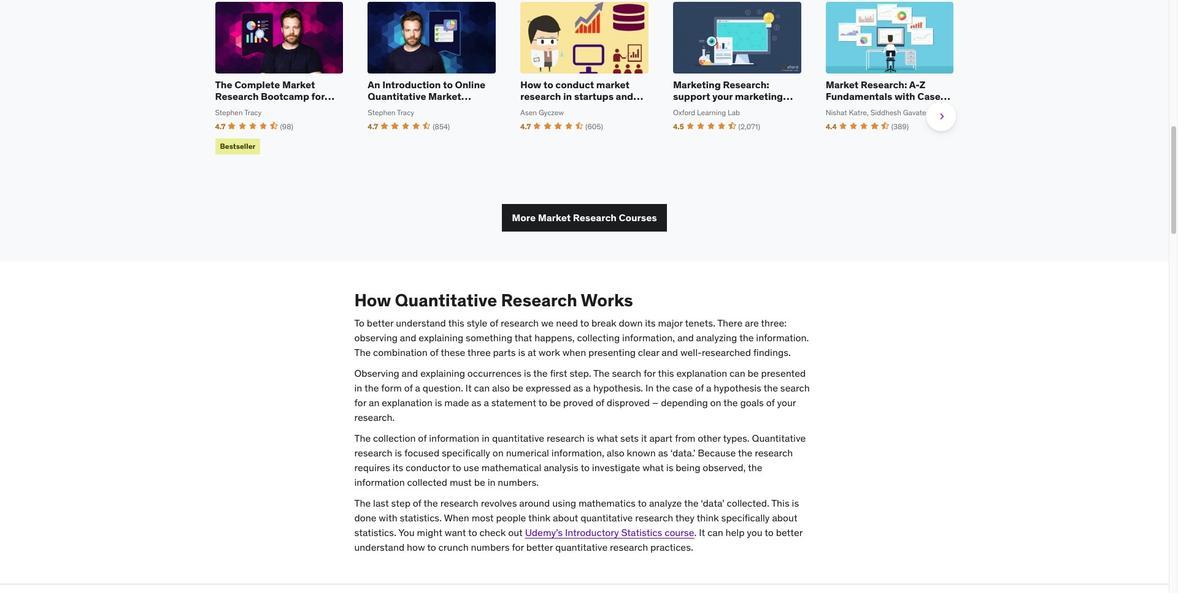 Task type: vqa. For each thing, say whether or not it's contained in the screenshot.
GAMES,
no



Task type: locate. For each thing, give the bounding box(es) containing it.
and inside how to conduct market research in startups and small firms?
[[616, 90, 633, 103]]

0 vertical spatial this
[[448, 317, 464, 330]]

your inside observing and explaining occurrences is the first step. the search for this explanation can be presented in the form of a question. it can also be expressed as a hypothesis. in the case of a hypothesis the search for an explanation is made as a statement to be proved of disproved – depending on the goals of your research.
[[777, 397, 796, 409]]

1 horizontal spatial statistics.
[[400, 513, 442, 525]]

can inside . it can help you to better understand how to crunch numbers for better quantitative research practices.
[[707, 527, 723, 540]]

a left statement
[[484, 397, 489, 409]]

to down expressed
[[538, 397, 547, 409]]

for left the an
[[354, 397, 366, 409]]

1 horizontal spatial with
[[895, 90, 915, 103]]

nishat katre, siddhesh gavate
[[826, 108, 926, 117]]

something
[[466, 332, 512, 344]]

statistics.
[[400, 513, 442, 525], [354, 527, 396, 540]]

tracy down introduction
[[397, 108, 414, 117]]

can up hypothesis
[[730, 368, 745, 380]]

1 vertical spatial this
[[658, 368, 674, 380]]

1 vertical spatial also
[[607, 448, 624, 460]]

0 vertical spatial how
[[520, 79, 541, 91]]

what down the known
[[642, 462, 664, 475]]

0 vertical spatial specifically
[[442, 448, 490, 460]]

work
[[539, 347, 560, 359]]

first
[[550, 368, 567, 380]]

it right the . on the right bottom of the page
[[699, 527, 705, 540]]

quantitative inside the collection of information in quantitative research is what sets it apart from other types. quantitative research is focused specifically on numerical information, also known as 'data.' because the research requires its conductor to use mathematical analysis to investigate what is being observed, the information collected must be in numbers.
[[492, 433, 544, 445]]

sets
[[620, 433, 639, 445]]

z
[[919, 79, 925, 91]]

2 horizontal spatial as
[[658, 448, 668, 460]]

in up gyczew
[[563, 90, 572, 103]]

help
[[726, 527, 745, 540]]

stephen for 2023
[[215, 108, 243, 117]]

made
[[444, 397, 469, 409]]

mathematics
[[579, 498, 636, 510]]

around
[[519, 498, 550, 510]]

step.
[[570, 368, 591, 380]]

market up studies
[[826, 79, 859, 91]]

to inside the an introduction to online quantitative market research
[[443, 79, 453, 91]]

understand
[[396, 317, 446, 330], [354, 542, 404, 554]]

of
[[490, 317, 498, 330], [430, 347, 438, 359], [404, 382, 413, 395], [695, 382, 704, 395], [596, 397, 604, 409], [766, 397, 775, 409], [418, 433, 427, 445], [413, 498, 421, 510]]

0 horizontal spatial its
[[393, 462, 403, 475]]

specifically inside the collection of information in quantitative research is what sets it apart from other types. quantitative research is focused specifically on numerical information, also known as 'data.' because the research requires its conductor to use mathematical analysis to investigate what is being observed, the information collected must be in numbers.
[[442, 448, 490, 460]]

in inside how to conduct market research in startups and small firms?
[[563, 90, 572, 103]]

0 vertical spatial information
[[429, 433, 479, 445]]

tracy for 2023
[[244, 108, 262, 117]]

information, inside how quantitative research works to better understand this style of research we need to break down its major tenets. there are three: observing and explaining something that happens, collecting information, and analyzing the information. the combination of these three parts is at work when presenting clear and well-researched findings.
[[622, 332, 675, 344]]

better down udemy's
[[526, 542, 553, 554]]

of inside 'the last step of the research revolves around using mathematics to analyze the 'data' collected. this is done with statistics. when most people think about quantitative research they think specifically about statistics. you might want to check out'
[[413, 498, 421, 510]]

better
[[367, 317, 393, 330], [776, 527, 803, 540], [526, 542, 553, 554]]

1 horizontal spatial think
[[697, 513, 719, 525]]

0 vertical spatial your
[[712, 90, 733, 103]]

0 vertical spatial its
[[645, 317, 656, 330]]

1 horizontal spatial information
[[429, 433, 479, 445]]

2 vertical spatial can
[[707, 527, 723, 540]]

for right bootcamp
[[311, 90, 325, 103]]

with
[[895, 90, 915, 103], [379, 513, 397, 525]]

this left style
[[448, 317, 464, 330]]

0 vertical spatial understand
[[396, 317, 446, 330]]

can left help
[[707, 527, 723, 540]]

to right analysis
[[581, 462, 590, 475]]

you
[[398, 527, 415, 540]]

your
[[712, 90, 733, 103], [777, 397, 796, 409]]

2 think from the left
[[697, 513, 719, 525]]

research: for marketing
[[723, 79, 769, 91]]

1 horizontal spatial your
[[777, 397, 796, 409]]

and right clear on the right of the page
[[662, 347, 678, 359]]

(2,071)
[[738, 122, 760, 131]]

0 vertical spatial quantitative
[[368, 90, 426, 103]]

that
[[514, 332, 532, 344]]

in inside observing and explaining occurrences is the first step. the search for this explanation can be presented in the form of a question. it can also be expressed as a hypothesis. in the case of a hypothesis the search for an explanation is made as a statement to be proved of disproved – depending on the goals of your research.
[[354, 382, 362, 395]]

1 vertical spatial can
[[474, 382, 490, 395]]

the down are
[[739, 332, 754, 344]]

1 horizontal spatial research:
[[861, 79, 907, 91]]

depending
[[661, 397, 708, 409]]

on
[[710, 397, 721, 409], [493, 448, 504, 460]]

–
[[652, 397, 659, 409]]

1 vertical spatial what
[[642, 462, 664, 475]]

for inside . it can help you to better understand how to crunch numbers for better quantitative research practices.
[[512, 542, 524, 554]]

explaining
[[419, 332, 463, 344], [420, 368, 465, 380]]

collection
[[373, 433, 416, 445]]

works
[[581, 289, 633, 312]]

stephen tracy down an
[[368, 108, 414, 117]]

research up that
[[501, 317, 539, 330]]

the up expressed
[[533, 368, 548, 380]]

0 horizontal spatial this
[[448, 317, 464, 330]]

1 horizontal spatial its
[[645, 317, 656, 330]]

1 research: from the left
[[723, 79, 769, 91]]

this inside how quantitative research works to better understand this style of research we need to break down its major tenets. there are three: observing and explaining something that happens, collecting information, and analyzing the information. the combination of these three parts is at work when presenting clear and well-researched findings.
[[448, 317, 464, 330]]

about down this
[[772, 513, 797, 525]]

2 about from the left
[[772, 513, 797, 525]]

0 horizontal spatial it
[[465, 382, 472, 395]]

2 4.7 from the left
[[368, 122, 378, 131]]

specifically up use
[[442, 448, 490, 460]]

of right form
[[404, 382, 413, 395]]

understand down you
[[354, 542, 404, 554]]

quantitative
[[492, 433, 544, 445], [581, 513, 633, 525], [555, 542, 608, 554]]

research left courses
[[573, 211, 617, 224]]

as down apart
[[658, 448, 668, 460]]

research inside the an introduction to online quantitative market research
[[368, 102, 411, 114]]

what left sets
[[597, 433, 618, 445]]

1 horizontal spatial explanation
[[676, 368, 727, 380]]

stephen tracy
[[215, 108, 262, 117], [368, 108, 414, 117]]

to down might
[[427, 542, 436, 554]]

1 vertical spatial explanation
[[382, 397, 433, 409]]

0 horizontal spatial tracy
[[244, 108, 262, 117]]

its right down
[[645, 317, 656, 330]]

1 4.7 from the left
[[215, 122, 226, 131]]

1 vertical spatial quantitative
[[581, 513, 633, 525]]

the inside observing and explaining occurrences is the first step. the search for this explanation can be presented in the form of a question. it can also be expressed as a hypothesis. in the case of a hypothesis the search for an explanation is made as a statement to be proved of disproved – depending on the goals of your research.
[[593, 368, 610, 380]]

'data'
[[701, 498, 724, 510]]

also down occurrences
[[492, 382, 510, 395]]

research: inside marketing research: support your marketing decisions
[[723, 79, 769, 91]]

about down using
[[553, 513, 578, 525]]

stephen tracy down complete
[[215, 108, 262, 117]]

how up small
[[520, 79, 541, 91]]

be down use
[[474, 477, 485, 489]]

explanation down form
[[382, 397, 433, 409]]

is right this
[[792, 498, 799, 510]]

on up mathematical
[[493, 448, 504, 460]]

1 vertical spatial how
[[354, 289, 391, 312]]

information up use
[[429, 433, 479, 445]]

0 vertical spatial with
[[895, 90, 915, 103]]

research down an
[[368, 102, 411, 114]]

marketing research: support your marketing decisions
[[673, 79, 783, 114]]

4.7 down asen
[[520, 122, 531, 131]]

how inside how to conduct market research in startups and small firms?
[[520, 79, 541, 91]]

and down combination on the left of page
[[402, 368, 418, 380]]

your up 'learning'
[[712, 90, 733, 103]]

1 horizontal spatial about
[[772, 513, 797, 525]]

0 horizontal spatial search
[[612, 368, 641, 380]]

with up gavate
[[895, 90, 915, 103]]

0 horizontal spatial research:
[[723, 79, 769, 91]]

0 vertical spatial also
[[492, 382, 510, 395]]

with down last
[[379, 513, 397, 525]]

statistics. down done
[[354, 527, 396, 540]]

2 research: from the left
[[861, 79, 907, 91]]

research
[[520, 90, 561, 103], [501, 317, 539, 330], [547, 433, 585, 445], [354, 448, 392, 460], [755, 448, 793, 460], [440, 498, 478, 510], [635, 513, 673, 525], [610, 542, 648, 554]]

it
[[465, 382, 472, 395], [699, 527, 705, 540]]

of right case
[[695, 382, 704, 395]]

the for information
[[354, 433, 371, 445]]

as up proved
[[573, 382, 583, 395]]

2 tracy from the left
[[397, 108, 414, 117]]

of inside the collection of information in quantitative research is what sets it apart from other types. quantitative research is focused specifically on numerical information, also known as 'data.' because the research requires its conductor to use mathematical analysis to investigate what is being observed, the information collected must be in numbers.
[[418, 433, 427, 445]]

expressed
[[526, 382, 571, 395]]

how for quantitative
[[354, 289, 391, 312]]

0 vertical spatial better
[[367, 317, 393, 330]]

1 horizontal spatial information,
[[622, 332, 675, 344]]

4.7 down "2023"
[[215, 122, 226, 131]]

lab
[[728, 108, 740, 117]]

are
[[745, 317, 759, 330]]

how quantitative research works to better understand this style of research we need to break down its major tenets. there are three: observing and explaining something that happens, collecting information, and analyzing the information. the combination of these three parts is at work when presenting clear and well-researched findings.
[[354, 289, 809, 359]]

stephen up bestseller
[[215, 108, 243, 117]]

bestseller
[[220, 142, 255, 151]]

the inside the complete market research bootcamp for 2023
[[215, 79, 232, 91]]

0 vertical spatial search
[[612, 368, 641, 380]]

0 horizontal spatial specifically
[[442, 448, 490, 460]]

known
[[627, 448, 656, 460]]

presented
[[761, 368, 806, 380]]

0 horizontal spatial about
[[553, 513, 578, 525]]

the inside the collection of information in quantitative research is what sets it apart from other types. quantitative research is focused specifically on numerical information, also known as 'data.' because the research requires its conductor to use mathematical analysis to investigate what is being observed, the information collected must be in numbers.
[[354, 433, 371, 445]]

break
[[592, 317, 616, 330]]

0 horizontal spatial statistics.
[[354, 527, 396, 540]]

gavate
[[903, 108, 926, 117]]

0 horizontal spatial with
[[379, 513, 397, 525]]

the right step.
[[593, 368, 610, 380]]

0 horizontal spatial your
[[712, 90, 733, 103]]

0 horizontal spatial how
[[354, 289, 391, 312]]

the up done
[[354, 498, 371, 510]]

research left bootcamp
[[215, 90, 259, 103]]

research inside the complete market research bootcamp for 2023
[[215, 90, 259, 103]]

numerical
[[506, 448, 549, 460]]

the down observing
[[354, 347, 371, 359]]

research inside how to conduct market research in startups and small firms?
[[520, 90, 561, 103]]

how to conduct market research in startups and small firms? link
[[520, 79, 648, 114]]

1 vertical spatial quantitative
[[395, 289, 497, 312]]

of up something
[[490, 317, 498, 330]]

information, up clear on the right of the page
[[622, 332, 675, 344]]

course
[[665, 527, 694, 540]]

also inside the collection of information in quantitative research is what sets it apart from other types. quantitative research is focused specifically on numerical information, also known as 'data.' because the research requires its conductor to use mathematical analysis to investigate what is being observed, the information collected must be in numbers.
[[607, 448, 624, 460]]

stephen
[[215, 108, 243, 117], [368, 108, 395, 117]]

1 vertical spatial your
[[777, 397, 796, 409]]

stephen tracy for 2023
[[215, 108, 262, 117]]

1 stephen tracy from the left
[[215, 108, 262, 117]]

1 horizontal spatial it
[[699, 527, 705, 540]]

explanation down well-
[[676, 368, 727, 380]]

case
[[673, 382, 693, 395]]

marketing
[[673, 79, 721, 91]]

0 horizontal spatial as
[[471, 397, 481, 409]]

disproved
[[607, 397, 650, 409]]

to left use
[[452, 462, 461, 475]]

0 vertical spatial explanation
[[676, 368, 727, 380]]

on inside the collection of information in quantitative research is what sets it apart from other types. quantitative research is focused specifically on numerical information, also known as 'data.' because the research requires its conductor to use mathematical analysis to investigate what is being observed, the information collected must be in numbers.
[[493, 448, 504, 460]]

1 horizontal spatial on
[[710, 397, 721, 409]]

0 horizontal spatial information,
[[551, 448, 604, 460]]

as right the made
[[471, 397, 481, 409]]

4.7 down an
[[368, 122, 378, 131]]

can down occurrences
[[474, 382, 490, 395]]

1 vertical spatial better
[[776, 527, 803, 540]]

2 horizontal spatial 4.7
[[520, 122, 531, 131]]

the up "2023"
[[215, 79, 232, 91]]

1 horizontal spatial stephen
[[368, 108, 395, 117]]

search up the hypothesis.
[[612, 368, 641, 380]]

1 stephen from the left
[[215, 108, 243, 117]]

2 stephen from the left
[[368, 108, 395, 117]]

tracy for research
[[397, 108, 414, 117]]

understand up combination on the left of page
[[396, 317, 446, 330]]

market
[[282, 79, 315, 91], [826, 79, 859, 91], [428, 90, 461, 103], [538, 211, 571, 224]]

'data.'
[[670, 448, 695, 460]]

quantitative
[[368, 90, 426, 103], [395, 289, 497, 312], [752, 433, 806, 445]]

revolves
[[481, 498, 517, 510]]

. it can help you to better understand how to crunch numbers for better quantitative research practices.
[[354, 527, 803, 554]]

1 vertical spatial its
[[393, 462, 403, 475]]

research down statistics
[[610, 542, 648, 554]]

how inside how quantitative research works to better understand this style of research we need to break down its major tenets. there are three: observing and explaining something that happens, collecting information, and analyzing the information. the combination of these three parts is at work when presenting clear and well-researched findings.
[[354, 289, 391, 312]]

0 vertical spatial information,
[[622, 332, 675, 344]]

oxford learning lab
[[673, 108, 740, 117]]

research inside how quantitative research works to better understand this style of research we need to break down its major tenets. there are three: observing and explaining something that happens, collecting information, and analyzing the information. the combination of these three parts is at work when presenting clear and well-researched findings.
[[501, 289, 577, 312]]

2 horizontal spatial better
[[776, 527, 803, 540]]

research up this
[[755, 448, 793, 460]]

startups
[[574, 90, 614, 103]]

a
[[415, 382, 420, 395], [586, 382, 591, 395], [706, 382, 711, 395], [484, 397, 489, 409]]

quantitative inside how quantitative research works to better understand this style of research we need to break down its major tenets. there are three: observing and explaining something that happens, collecting information, and analyzing the information. the combination of these three parts is at work when presenting clear and well-researched findings.
[[395, 289, 497, 312]]

specifically
[[442, 448, 490, 460], [721, 513, 770, 525]]

to left conduct
[[544, 79, 553, 91]]

research: up the lab
[[723, 79, 769, 91]]

using
[[552, 498, 576, 510]]

0 vertical spatial statistics.
[[400, 513, 442, 525]]

quantitative up numerical
[[492, 433, 544, 445]]

a right case
[[706, 382, 711, 395]]

research inside how quantitative research works to better understand this style of research we need to break down its major tenets. there are three: observing and explaining something that happens, collecting information, and analyzing the information. the combination of these three parts is at work when presenting clear and well-researched findings.
[[501, 317, 539, 330]]

1 vertical spatial on
[[493, 448, 504, 460]]

statistics. up might
[[400, 513, 442, 525]]

0 horizontal spatial information
[[354, 477, 405, 489]]

of up focused
[[418, 433, 427, 445]]

1 vertical spatial explaining
[[420, 368, 465, 380]]

there
[[717, 317, 743, 330]]

and up combination on the left of page
[[400, 332, 416, 344]]

1 vertical spatial specifically
[[721, 513, 770, 525]]

1 horizontal spatial search
[[780, 382, 810, 395]]

with inside 'the last step of the research revolves around using mathematics to analyze the 'data' collected. this is done with statistics. when most people think about quantitative research they think specifically about statistics. you might want to check out'
[[379, 513, 397, 525]]

0 horizontal spatial stephen tracy
[[215, 108, 262, 117]]

they
[[675, 513, 695, 525]]

0 horizontal spatial 4.7
[[215, 122, 226, 131]]

researched
[[702, 347, 751, 359]]

and right startups
[[616, 90, 633, 103]]

and
[[616, 90, 633, 103], [400, 332, 416, 344], [677, 332, 694, 344], [662, 347, 678, 359], [402, 368, 418, 380]]

1 tracy from the left
[[244, 108, 262, 117]]

research inside . it can help you to better understand how to crunch numbers for better quantitative research practices.
[[610, 542, 648, 554]]

explaining up these at the left
[[419, 332, 463, 344]]

1 vertical spatial search
[[780, 382, 810, 395]]

a left question. at the left bottom of page
[[415, 382, 420, 395]]

how up to
[[354, 289, 391, 312]]

being
[[676, 462, 700, 475]]

a-
[[909, 79, 919, 91]]

can
[[730, 368, 745, 380], [474, 382, 490, 395], [707, 527, 723, 540]]

the down collected
[[424, 498, 438, 510]]

quantitative inside 'the last step of the research revolves around using mathematics to analyze the 'data' collected. this is done with statistics. when most people think about quantitative research they think specifically about statistics. you might want to check out'
[[581, 513, 633, 525]]

0 vertical spatial as
[[573, 382, 583, 395]]

gyczew
[[539, 108, 564, 117]]

in down observing
[[354, 382, 362, 395]]

2 vertical spatial as
[[658, 448, 668, 460]]

1 vertical spatial understand
[[354, 542, 404, 554]]

1 horizontal spatial as
[[573, 382, 583, 395]]

0 horizontal spatial stephen
[[215, 108, 243, 117]]

other
[[698, 433, 721, 445]]

3 4.7 from the left
[[520, 122, 531, 131]]

0 vertical spatial it
[[465, 382, 472, 395]]

conduct
[[555, 79, 594, 91]]

2 vertical spatial better
[[526, 542, 553, 554]]

0 horizontal spatial think
[[528, 513, 550, 525]]

the right observed,
[[748, 462, 762, 475]]

2 vertical spatial quantitative
[[752, 433, 806, 445]]

0 horizontal spatial also
[[492, 382, 510, 395]]

its inside how quantitative research works to better understand this style of research we need to break down its major tenets. there are three: observing and explaining something that happens, collecting information, and analyzing the information. the combination of these three parts is at work when presenting clear and well-researched findings.
[[645, 317, 656, 330]]

nishat
[[826, 108, 847, 117]]

1 horizontal spatial tracy
[[397, 108, 414, 117]]

(98)
[[280, 122, 293, 131]]

1 horizontal spatial can
[[707, 527, 723, 540]]

1 horizontal spatial specifically
[[721, 513, 770, 525]]

information down requires
[[354, 477, 405, 489]]

1 vertical spatial it
[[699, 527, 705, 540]]

1 horizontal spatial how
[[520, 79, 541, 91]]

firms?
[[548, 102, 577, 114]]

1 vertical spatial information,
[[551, 448, 604, 460]]

market right complete
[[282, 79, 315, 91]]

for
[[311, 90, 325, 103], [644, 368, 656, 380], [354, 397, 366, 409], [512, 542, 524, 554]]

and inside observing and explaining occurrences is the first step. the search for this explanation can be presented in the form of a question. it can also be expressed as a hypothesis. in the case of a hypothesis the search for an explanation is made as a statement to be proved of disproved – depending on the goals of your research.
[[402, 368, 418, 380]]

0 vertical spatial on
[[710, 397, 721, 409]]

is left at
[[518, 347, 525, 359]]

how
[[520, 79, 541, 91], [354, 289, 391, 312]]

an introduction to online quantitative market research
[[368, 79, 485, 114]]

its
[[645, 317, 656, 330], [393, 462, 403, 475]]

better down this
[[776, 527, 803, 540]]

0 vertical spatial explaining
[[419, 332, 463, 344]]

1 vertical spatial with
[[379, 513, 397, 525]]

1 horizontal spatial this
[[658, 368, 674, 380]]

the up they
[[684, 498, 699, 510]]

0 horizontal spatial what
[[597, 433, 618, 445]]

it inside observing and explaining occurrences is the first step. the search for this explanation can be presented in the form of a question. it can also be expressed as a hypothesis. in the case of a hypothesis the search for an explanation is made as a statement to be proved of disproved – depending on the goals of your research.
[[465, 382, 472, 395]]

1 horizontal spatial stephen tracy
[[368, 108, 414, 117]]

how
[[407, 542, 425, 554]]

research: inside market research: a-z fundamentals with case studies
[[861, 79, 907, 91]]

in
[[645, 382, 654, 395]]

0 vertical spatial quantitative
[[492, 433, 544, 445]]

search down presented
[[780, 382, 810, 395]]

research: up siddhesh
[[861, 79, 907, 91]]

2 stephen tracy from the left
[[368, 108, 414, 117]]

the down research.
[[354, 433, 371, 445]]

1 horizontal spatial 4.7
[[368, 122, 378, 131]]

the inside 'the last step of the research revolves around using mathematics to analyze the 'data' collected. this is done with statistics. when most people think about quantitative research they think specifically about statistics. you might want to check out'
[[354, 498, 371, 510]]

2 vertical spatial quantitative
[[555, 542, 608, 554]]

(389)
[[891, 122, 909, 131]]

this up case
[[658, 368, 674, 380]]

1 horizontal spatial also
[[607, 448, 624, 460]]

2 horizontal spatial can
[[730, 368, 745, 380]]

specifically down collected. at the bottom right
[[721, 513, 770, 525]]

it inside . it can help you to better understand how to crunch numbers for better quantitative research practices.
[[699, 527, 705, 540]]



Task type: describe. For each thing, give the bounding box(es) containing it.
for inside the complete market research bootcamp for 2023
[[311, 90, 325, 103]]

udemy's introductory statistics course
[[525, 527, 694, 540]]

information, inside the collection of information in quantitative research is what sets it apart from other types. quantitative research is focused specifically on numerical information, also known as 'data.' because the research requires its conductor to use mathematical analysis to investigate what is being observed, the information collected must be in numbers.
[[551, 448, 604, 460]]

more market research courses link
[[502, 204, 667, 232]]

complete
[[234, 79, 280, 91]]

this
[[771, 498, 790, 510]]

2023
[[215, 102, 239, 114]]

want
[[445, 527, 466, 540]]

bootcamp
[[261, 90, 309, 103]]

market right 'more'
[[538, 211, 571, 224]]

understand inside . it can help you to better understand how to crunch numbers for better quantitative research practices.
[[354, 542, 404, 554]]

analyze
[[649, 498, 682, 510]]

the down hypothesis
[[723, 397, 738, 409]]

step
[[391, 498, 410, 510]]

studies
[[826, 102, 862, 114]]

to inside how quantitative research works to better understand this style of research we need to break down its major tenets. there are three: observing and explaining something that happens, collecting information, and analyzing the information. the combination of these three parts is at work when presenting clear and well-researched findings.
[[580, 317, 589, 330]]

tenets.
[[685, 317, 715, 330]]

an
[[368, 79, 380, 91]]

investigate
[[592, 462, 640, 475]]

explaining inside observing and explaining occurrences is the first step. the search for this explanation can be presented in the form of a question. it can also be expressed as a hypothesis. in the case of a hypothesis the search for an explanation is made as a statement to be proved of disproved – depending on the goals of your research.
[[420, 368, 465, 380]]

research down analyze
[[635, 513, 673, 525]]

more market research courses
[[512, 211, 657, 224]]

an introduction to online quantitative market research link
[[368, 79, 496, 114]]

is down at
[[524, 368, 531, 380]]

mathematical
[[482, 462, 541, 475]]

market inside market research: a-z fundamentals with case studies
[[826, 79, 859, 91]]

0 horizontal spatial explanation
[[382, 397, 433, 409]]

might
[[417, 527, 442, 540]]

focused
[[404, 448, 439, 460]]

4.7 for how to conduct market research in startups and small firms?
[[520, 122, 531, 131]]

well-
[[680, 347, 702, 359]]

be down expressed
[[550, 397, 561, 409]]

specifically inside 'the last step of the research revolves around using mathematics to analyze the 'data' collected. this is done with statistics. when most people think about quantitative research they think specifically about statistics. you might want to check out'
[[721, 513, 770, 525]]

your inside marketing research: support your marketing decisions
[[712, 90, 733, 103]]

to right you
[[765, 527, 774, 540]]

presenting
[[588, 347, 636, 359]]

research up when
[[440, 498, 478, 510]]

it
[[641, 433, 647, 445]]

at
[[528, 347, 536, 359]]

these
[[441, 347, 465, 359]]

parts
[[493, 347, 516, 359]]

courses
[[619, 211, 657, 224]]

online
[[455, 79, 485, 91]]

for up in
[[644, 368, 656, 380]]

need
[[556, 317, 578, 330]]

this inside observing and explaining occurrences is the first step. the search for this explanation can be presented in the form of a question. it can also be expressed as a hypothesis. in the case of a hypothesis the search for an explanation is made as a statement to be proved of disproved – depending on the goals of your research.
[[658, 368, 674, 380]]

1 horizontal spatial better
[[526, 542, 553, 554]]

introductory
[[565, 527, 619, 540]]

on inside observing and explaining occurrences is the first step. the search for this explanation can be presented in the form of a question. it can also be expressed as a hypothesis. in the case of a hypothesis the search for an explanation is made as a statement to be proved of disproved – depending on the goals of your research.
[[710, 397, 721, 409]]

market research: a-z fundamentals with case studies link
[[826, 79, 954, 114]]

down
[[619, 317, 643, 330]]

is inside 'the last step of the research revolves around using mathematics to analyze the 'data' collected. this is done with statistics. when most people think about quantitative research they think specifically about statistics. you might want to check out'
[[792, 498, 799, 510]]

quantitative inside . it can help you to better understand how to crunch numbers for better quantitative research practices.
[[555, 542, 608, 554]]

findings.
[[753, 347, 791, 359]]

of right proved
[[596, 397, 604, 409]]

statement
[[491, 397, 536, 409]]

must
[[450, 477, 472, 489]]

apart
[[649, 433, 673, 445]]

market inside the complete market research bootcamp for 2023
[[282, 79, 315, 91]]

how to conduct market research in startups and small firms?
[[520, 79, 633, 114]]

use
[[464, 462, 479, 475]]

be inside the collection of information in quantitative research is what sets it apart from other types. quantitative research is focused specifically on numerical information, also known as 'data.' because the research requires its conductor to use mathematical analysis to investigate what is being observed, the information collected must be in numbers.
[[474, 477, 485, 489]]

observed,
[[703, 462, 746, 475]]

analysis
[[544, 462, 579, 475]]

stephen tracy for research
[[368, 108, 414, 117]]

the inside how quantitative research works to better understand this style of research we need to break down its major tenets. there are three: observing and explaining something that happens, collecting information, and analyzing the information. the combination of these three parts is at work when presenting clear and well-researched findings.
[[739, 332, 754, 344]]

marketing
[[735, 90, 783, 103]]

explaining inside how quantitative research works to better understand this style of research we need to break down its major tenets. there are three: observing and explaining something that happens, collecting information, and analyzing the information. the combination of these three parts is at work when presenting clear and well-researched findings.
[[419, 332, 463, 344]]

research.
[[354, 412, 395, 424]]

most
[[472, 513, 494, 525]]

three:
[[761, 317, 787, 330]]

combination
[[373, 347, 428, 359]]

decisions
[[673, 102, 718, 114]]

three
[[467, 347, 491, 359]]

(605)
[[585, 122, 603, 131]]

when
[[444, 513, 469, 525]]

types.
[[723, 433, 750, 445]]

and up well-
[[677, 332, 694, 344]]

katre,
[[849, 108, 869, 117]]

be up statement
[[512, 382, 523, 395]]

the right in
[[656, 382, 670, 395]]

(854)
[[433, 122, 450, 131]]

the complete market research bootcamp for 2023 link
[[215, 79, 343, 114]]

market research: a-z fundamentals with case studies
[[826, 79, 941, 114]]

collected.
[[727, 498, 769, 510]]

numbers.
[[498, 477, 539, 489]]

is down question. at the left bottom of page
[[435, 397, 442, 409]]

case
[[917, 90, 941, 103]]

to inside observing and explaining occurrences is the first step. the search for this explanation can be presented in the form of a question. it can also be expressed as a hypothesis. in the case of a hypothesis the search for an explanation is made as a statement to be proved of disproved – depending on the goals of your research.
[[538, 397, 547, 409]]

form
[[381, 382, 402, 395]]

is inside how quantitative research works to better understand this style of research we need to break down its major tenets. there are three: observing and explaining something that happens, collecting information, and analyzing the information. the combination of these three parts is at work when presenting clear and well-researched findings.
[[518, 347, 525, 359]]

clear
[[638, 347, 659, 359]]

oxford
[[673, 108, 695, 117]]

more
[[512, 211, 536, 224]]

major
[[658, 317, 683, 330]]

its inside the collection of information in quantitative research is what sets it apart from other types. quantitative research is focused specifically on numerical information, also known as 'data.' because the research requires its conductor to use mathematical analysis to investigate what is being observed, the information collected must be in numbers.
[[393, 462, 403, 475]]

of right goals
[[766, 397, 775, 409]]

1 vertical spatial statistics.
[[354, 527, 396, 540]]

in up revolves
[[488, 477, 495, 489]]

when
[[562, 347, 586, 359]]

research up requires
[[354, 448, 392, 460]]

the down presented
[[764, 382, 778, 395]]

be up hypothesis
[[748, 368, 759, 380]]

the inside how quantitative research works to better understand this style of research we need to break down its major tenets. there are three: observing and explaining something that happens, collecting information, and analyzing the information. the combination of these three parts is at work when presenting clear and well-researched findings.
[[354, 347, 371, 359]]

market inside the an introduction to online quantitative market research
[[428, 90, 461, 103]]

also inside observing and explaining occurrences is the first step. the search for this explanation can be presented in the form of a question. it can also be expressed as a hypothesis. in the case of a hypothesis the search for an explanation is made as a statement to be proved of disproved – depending on the goals of your research.
[[492, 382, 510, 395]]

4.7 for an introduction to online quantitative market research
[[368, 122, 378, 131]]

a down step.
[[586, 382, 591, 395]]

0 vertical spatial what
[[597, 433, 618, 445]]

the last step of the research revolves around using mathematics to analyze the 'data' collected. this is done with statistics. when most people think about quantitative research they think specifically about statistics. you might want to check out
[[354, 498, 799, 540]]

1 think from the left
[[528, 513, 550, 525]]

1 vertical spatial as
[[471, 397, 481, 409]]

of left these at the left
[[430, 347, 438, 359]]

is left being
[[666, 462, 673, 475]]

market
[[596, 79, 630, 91]]

because
[[698, 448, 736, 460]]

observing
[[354, 368, 399, 380]]

introduction
[[382, 79, 441, 91]]

better inside how quantitative research works to better understand this style of research we need to break down its major tenets. there are three: observing and explaining something that happens, collecting information, and analyzing the information. the combination of these three parts is at work when presenting clear and well-researched findings.
[[367, 317, 393, 330]]

the for of
[[354, 498, 371, 510]]

siddhesh
[[870, 108, 901, 117]]

from
[[675, 433, 695, 445]]

we
[[541, 317, 554, 330]]

stephen for research
[[368, 108, 395, 117]]

the for research
[[215, 79, 232, 91]]

understand inside how quantitative research works to better understand this style of research we need to break down its major tenets. there are three: observing and explaining something that happens, collecting information, and analyzing the information. the combination of these three parts is at work when presenting clear and well-researched findings.
[[396, 317, 446, 330]]

0 horizontal spatial can
[[474, 382, 490, 395]]

to left analyze
[[638, 498, 647, 510]]

out
[[508, 527, 523, 540]]

how for to
[[520, 79, 541, 91]]

quantitative inside the collection of information in quantitative research is what sets it apart from other types. quantitative research is focused specifically on numerical information, also known as 'data.' because the research requires its conductor to use mathematical analysis to investigate what is being observed, the information collected must be in numbers.
[[752, 433, 806, 445]]

practices.
[[650, 542, 693, 554]]

observing and explaining occurrences is the first step. the search for this explanation can be presented in the form of a question. it can also be expressed as a hypothesis. in the case of a hypothesis the search for an explanation is made as a statement to be proved of disproved – depending on the goals of your research.
[[354, 368, 810, 424]]

in up mathematical
[[482, 433, 490, 445]]

proved
[[563, 397, 593, 409]]

asen
[[520, 108, 537, 117]]

to inside how to conduct market research in startups and small firms?
[[544, 79, 553, 91]]

quantitative inside the an introduction to online quantitative market research
[[368, 90, 426, 103]]

analyzing
[[696, 332, 737, 344]]

with inside market research: a-z fundamentals with case studies
[[895, 90, 915, 103]]

information.
[[756, 332, 809, 344]]

check
[[479, 527, 506, 540]]

is down proved
[[587, 433, 594, 445]]

the up the an
[[364, 382, 379, 395]]

1 horizontal spatial what
[[642, 462, 664, 475]]

4.7 for the complete market research bootcamp for 2023
[[215, 122, 226, 131]]

1 about from the left
[[553, 513, 578, 525]]

1 vertical spatial information
[[354, 477, 405, 489]]

the down 'types.'
[[738, 448, 752, 460]]

research up analysis
[[547, 433, 585, 445]]

research: for fundamentals
[[861, 79, 907, 91]]

done
[[354, 513, 376, 525]]

is down collection
[[395, 448, 402, 460]]

as inside the collection of information in quantitative research is what sets it apart from other types. quantitative research is focused specifically on numerical information, also known as 'data.' because the research requires its conductor to use mathematical analysis to investigate what is being observed, the information collected must be in numbers.
[[658, 448, 668, 460]]

to right want
[[468, 527, 477, 540]]



